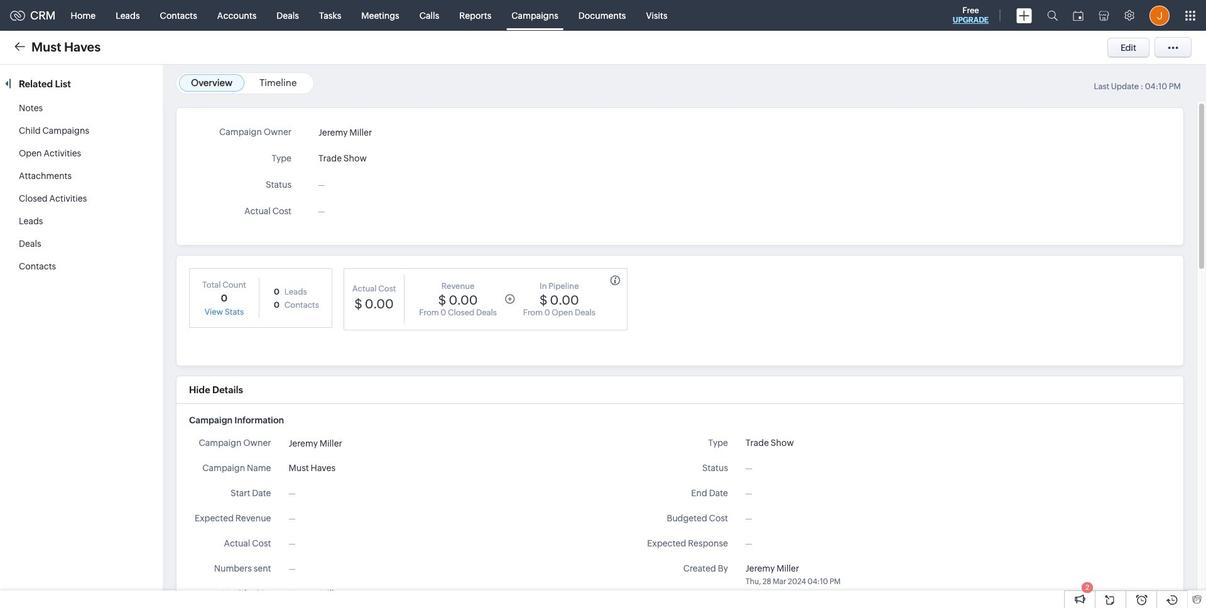 Task type: vqa. For each thing, say whether or not it's contained in the screenshot.
fifth Select from the bottom of the page
no



Task type: describe. For each thing, give the bounding box(es) containing it.
logo image
[[10, 10, 25, 20]]

profile image
[[1149, 5, 1170, 25]]

create menu image
[[1016, 8, 1032, 23]]

calendar image
[[1073, 10, 1084, 20]]

search image
[[1047, 10, 1058, 21]]

profile element
[[1142, 0, 1177, 30]]



Task type: locate. For each thing, give the bounding box(es) containing it.
search element
[[1040, 0, 1065, 31]]

create menu element
[[1009, 0, 1040, 30]]



